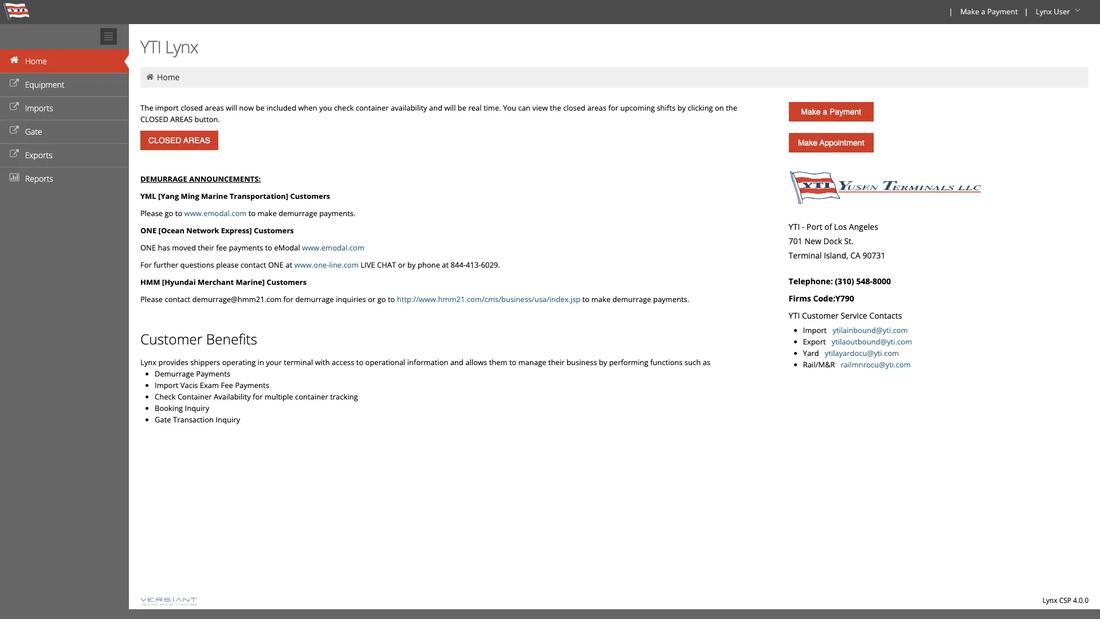 Task type: describe. For each thing, give the bounding box(es) containing it.
lynx user
[[1036, 6, 1070, 17]]

please contact demurrage@hmm21.com for demurrage inquiries or go to http://www.hmm21.com/cms/business/usa/index.jsp to make demurrage payments.
[[140, 294, 690, 304]]

(310)
[[835, 276, 855, 287]]

performing
[[609, 357, 649, 367]]

network
[[186, 225, 219, 236]]

business
[[567, 357, 597, 367]]

1 horizontal spatial payment
[[988, 6, 1018, 17]]

tracking
[[330, 391, 358, 402]]

yti for yti lynx
[[140, 35, 161, 58]]

one [ocean network express] customers
[[140, 225, 294, 236]]

http://www.hmm21.com/cms/business/usa/index.jsp
[[397, 294, 581, 304]]

marine]
[[236, 277, 265, 287]]

2 | from the left
[[1025, 6, 1029, 17]]

www.one-line.com link
[[294, 260, 359, 270]]

lynx provides shippers operating in your terminal with access to operational information and allows them to manage their business by performing functions such as demurrage payments import vacis exam fee payments check container availability for multiple container tracking booking inquiry gate transaction inquiry
[[140, 357, 711, 425]]

with
[[315, 357, 330, 367]]

yard
[[803, 348, 819, 358]]

appointment
[[820, 138, 865, 147]]

of
[[825, 221, 832, 232]]

container inside lynx provides shippers operating in your terminal with access to operational information and allows them to manage their business by performing functions such as demurrage payments import vacis exam fee payments check container availability for multiple container tracking booking inquiry gate transaction inquiry
[[295, 391, 328, 402]]

benefits
[[206, 330, 257, 348]]

equipment
[[25, 79, 64, 90]]

csp
[[1060, 596, 1072, 605]]

0 horizontal spatial make a payment
[[801, 107, 862, 116]]

1 vertical spatial make a payment link
[[789, 102, 874, 122]]

home image
[[9, 56, 20, 64]]

bar chart image
[[9, 174, 20, 182]]

chat
[[377, 260, 396, 270]]

1 | from the left
[[949, 6, 953, 17]]

demurrage
[[155, 369, 194, 379]]

service
[[841, 310, 868, 321]]

hmm
[[140, 277, 160, 287]]

and inside lynx provides shippers operating in your terminal with access to operational information and allows them to manage their business by performing functions such as demurrage payments import vacis exam fee payments check container availability for multiple container tracking booking inquiry gate transaction inquiry
[[450, 357, 464, 367]]

you
[[319, 103, 332, 113]]

terminal
[[789, 250, 822, 261]]

ca
[[851, 250, 861, 261]]

external link image for exports
[[9, 150, 20, 158]]

express]
[[221, 225, 252, 236]]

2 be from the left
[[458, 103, 467, 113]]

them
[[489, 357, 508, 367]]

booking
[[155, 403, 183, 413]]

exports link
[[0, 143, 129, 167]]

transportation]
[[230, 191, 288, 201]]

your
[[266, 357, 282, 367]]

further
[[154, 260, 178, 270]]

please for please go to
[[140, 208, 163, 218]]

4.0.0
[[1074, 596, 1089, 605]]

gate link
[[0, 120, 129, 143]]

lynx for lynx provides shippers operating in your terminal with access to operational information and allows them to manage their business by performing functions such as demurrage payments import vacis exam fee payments check container availability for multiple container tracking booking inquiry gate transaction inquiry
[[140, 357, 157, 367]]

yti lynx
[[140, 35, 198, 58]]

please for please contact demurrage@hmm21.com for demurrage inquiries or go to
[[140, 294, 163, 304]]

has
[[158, 242, 170, 253]]

1 horizontal spatial make a payment link
[[956, 0, 1022, 24]]

1 horizontal spatial a
[[982, 6, 986, 17]]

user
[[1054, 6, 1070, 17]]

for inside "the import closed areas will now be included when you check container availability and will be real time.  you can view the closed areas for upcoming shifts by clicking on the closed areas button."
[[609, 103, 619, 113]]

yml [yang ming marine transportation] customers
[[140, 191, 330, 201]]

island,
[[824, 250, 849, 261]]

2 vertical spatial one
[[268, 260, 284, 270]]

container
[[178, 391, 212, 402]]

1 areas from the left
[[205, 103, 224, 113]]

such
[[685, 357, 701, 367]]

access
[[332, 357, 354, 367]]

reports link
[[0, 167, 129, 190]]

time.
[[484, 103, 501, 113]]

terminal
[[284, 357, 313, 367]]

0 horizontal spatial a
[[823, 107, 828, 116]]

fee
[[221, 380, 233, 390]]

button.
[[195, 114, 220, 124]]

port
[[807, 221, 823, 232]]

new
[[805, 236, 822, 246]]

1 be from the left
[[256, 103, 265, 113]]

0 horizontal spatial payments
[[196, 369, 230, 379]]

versiant image
[[140, 597, 197, 605]]

ytilainbound@yti.com link
[[833, 325, 908, 335]]

90731
[[863, 250, 886, 261]]

railmnrocu@yti.com link
[[841, 359, 911, 370]]

1 will from the left
[[226, 103, 237, 113]]

ytilaoutbound@yti.com
[[832, 336, 913, 347]]

real
[[469, 103, 482, 113]]

yti - port of los angeles 701 new dock st. terminal island, ca 90731
[[789, 221, 886, 261]]

contacts
[[870, 310, 902, 321]]

for further questions please contact one at www.one-line.com live chat or by phone at 844-413-6029.
[[140, 260, 500, 270]]

0 vertical spatial their
[[198, 242, 214, 253]]

moved
[[172, 242, 196, 253]]

imports
[[25, 103, 53, 113]]

demurrage announcements:
[[140, 174, 261, 184]]

customer benefits
[[140, 330, 257, 348]]

yti for yti - port of los angeles 701 new dock st. terminal island, ca 90731
[[789, 221, 800, 232]]

external link image for gate
[[9, 127, 20, 135]]

0 vertical spatial or
[[398, 260, 406, 270]]

0 vertical spatial import
[[803, 325, 831, 335]]

0 vertical spatial www.emodal.com
[[184, 208, 247, 218]]

inquiries
[[336, 294, 366, 304]]

fee
[[216, 242, 227, 253]]

1 horizontal spatial www.emodal.com
[[302, 242, 364, 253]]

provides
[[158, 357, 188, 367]]

0 horizontal spatial make
[[258, 208, 277, 218]]

0 vertical spatial customers
[[290, 191, 330, 201]]

view
[[533, 103, 548, 113]]

548-
[[857, 276, 873, 287]]

external link image for equipment
[[9, 80, 20, 88]]

one has moved their fee payments to emodal www.emodal.com
[[140, 242, 364, 253]]

www.emodal.com link for one has moved their fee payments to emodal www.emodal.com
[[302, 242, 364, 253]]

one for one [ocean network express] customers
[[140, 225, 157, 236]]

1 horizontal spatial inquiry
[[216, 414, 240, 425]]

0 horizontal spatial by
[[408, 260, 416, 270]]

lynx for lynx user
[[1036, 6, 1052, 17]]

and inside "the import closed areas will now be included when you check container availability and will be real time.  you can view the closed areas for upcoming shifts by clicking on the closed areas button."
[[429, 103, 443, 113]]

please go to www.emodal.com to make demurrage payments.
[[140, 208, 356, 218]]

413-
[[466, 260, 481, 270]]

ming
[[181, 191, 199, 201]]

export ytilaoutbound@yti.com yard ytilayardocu@yti.com rail/m&r railmnrocu@yti.com
[[803, 336, 913, 370]]

ytilaoutbound@yti.com link
[[832, 336, 913, 347]]

2 closed from the left
[[563, 103, 586, 113]]



Task type: vqa. For each thing, say whether or not it's contained in the screenshot.
Rail/M&R Railmnrocu@Yti.Com
no



Task type: locate. For each thing, give the bounding box(es) containing it.
1 horizontal spatial for
[[283, 294, 293, 304]]

yti for yti customer service contacts
[[789, 310, 800, 321]]

1 horizontal spatial customer
[[802, 310, 839, 321]]

1 vertical spatial external link image
[[9, 127, 20, 135]]

can
[[518, 103, 531, 113]]

lynx inside lynx provides shippers operating in your terminal with access to operational information and allows them to manage their business by performing functions such as demurrage payments import vacis exam fee payments check container availability for multiple container tracking booking inquiry gate transaction inquiry
[[140, 357, 157, 367]]

1 external link image from the top
[[9, 80, 20, 88]]

make for make appointment link on the top right of the page
[[798, 138, 818, 147]]

at down emodal
[[286, 260, 292, 270]]

yti inside yti - port of los angeles 701 new dock st. terminal island, ca 90731
[[789, 221, 800, 232]]

0 horizontal spatial home link
[[0, 49, 129, 73]]

shippers
[[190, 357, 220, 367]]

payment left the lynx user
[[988, 6, 1018, 17]]

0 vertical spatial please
[[140, 208, 163, 218]]

the
[[140, 103, 153, 113]]

container inside "the import closed areas will now be included when you check container availability and will be real time.  you can view the closed areas for upcoming shifts by clicking on the closed areas button."
[[356, 103, 389, 113]]

1 vertical spatial gate
[[155, 414, 171, 425]]

www.one-
[[294, 260, 329, 270]]

www.emodal.com up www.one-line.com link
[[302, 242, 364, 253]]

1 horizontal spatial at
[[442, 260, 449, 270]]

contact down [hyundai
[[165, 294, 190, 304]]

live
[[361, 260, 375, 270]]

www.emodal.com link for to make demurrage payments.
[[184, 208, 247, 218]]

merchant
[[198, 277, 234, 287]]

http://www.hmm21.com/cms/business/usa/index.jsp link
[[397, 294, 581, 304]]

home image
[[145, 73, 155, 81]]

payments
[[229, 242, 263, 253]]

0 vertical spatial payments.
[[319, 208, 356, 218]]

0 horizontal spatial the
[[550, 103, 561, 113]]

0 horizontal spatial customer
[[140, 330, 202, 348]]

go
[[165, 208, 173, 218], [378, 294, 386, 304]]

container
[[356, 103, 389, 113], [295, 391, 328, 402]]

1 vertical spatial one
[[140, 242, 156, 253]]

manage
[[519, 357, 547, 367]]

exam
[[200, 380, 219, 390]]

or right chat
[[398, 260, 406, 270]]

make a payment
[[961, 6, 1018, 17], [801, 107, 862, 116]]

1 vertical spatial home
[[157, 72, 180, 83]]

0 vertical spatial by
[[678, 103, 686, 113]]

2 external link image from the top
[[9, 150, 20, 158]]

external link image for imports
[[9, 103, 20, 111]]

check
[[155, 391, 176, 402]]

please down yml in the top of the page
[[140, 208, 163, 218]]

st.
[[845, 236, 854, 246]]

1 vertical spatial customer
[[140, 330, 202, 348]]

los
[[834, 221, 847, 232]]

lynx for lynx csp 4.0.0
[[1043, 596, 1058, 605]]

customer down firms code:y790
[[802, 310, 839, 321]]

customers for one [ocean network express] customers
[[254, 225, 294, 236]]

make appointment
[[798, 138, 865, 147]]

0 horizontal spatial make a payment link
[[789, 102, 874, 122]]

telephone: (310) 548-8000
[[789, 276, 891, 287]]

be left real
[[458, 103, 467, 113]]

ytilayardocu@yti.com
[[825, 348, 899, 358]]

yti
[[140, 35, 161, 58], [789, 221, 800, 232], [789, 310, 800, 321]]

exports
[[25, 150, 52, 160]]

make
[[961, 6, 980, 17], [801, 107, 821, 116], [798, 138, 818, 147]]

0 vertical spatial make
[[961, 6, 980, 17]]

2 will from the left
[[444, 103, 456, 113]]

multiple
[[265, 391, 293, 402]]

1 vertical spatial inquiry
[[216, 414, 240, 425]]

be right now
[[256, 103, 265, 113]]

for inside lynx provides shippers operating in your terminal with access to operational information and allows them to manage their business by performing functions such as demurrage payments import vacis exam fee payments check container availability for multiple container tracking booking inquiry gate transaction inquiry
[[253, 391, 263, 402]]

their inside lynx provides shippers operating in your terminal with access to operational information and allows them to manage their business by performing functions such as demurrage payments import vacis exam fee payments check container availability for multiple container tracking booking inquiry gate transaction inquiry
[[549, 357, 565, 367]]

for left multiple on the bottom of the page
[[253, 391, 263, 402]]

hmm [hyundai merchant marine] customers
[[140, 277, 307, 287]]

external link image inside exports link
[[9, 150, 20, 158]]

0 horizontal spatial |
[[949, 6, 953, 17]]

0 horizontal spatial gate
[[25, 126, 42, 137]]

gate
[[25, 126, 42, 137], [155, 414, 171, 425]]

external link image up bar chart image
[[9, 150, 20, 158]]

0 horizontal spatial container
[[295, 391, 328, 402]]

1 please from the top
[[140, 208, 163, 218]]

0 horizontal spatial for
[[253, 391, 263, 402]]

areas
[[170, 114, 193, 124]]

contact down one has moved their fee payments to emodal www.emodal.com
[[241, 260, 266, 270]]

0 vertical spatial go
[[165, 208, 173, 218]]

www.emodal.com link down marine
[[184, 208, 247, 218]]

please
[[140, 208, 163, 218], [140, 294, 163, 304]]

-
[[802, 221, 805, 232]]

shifts
[[657, 103, 676, 113]]

will left now
[[226, 103, 237, 113]]

demurrage@hmm21.com
[[192, 294, 282, 304]]

1 horizontal spatial payments.
[[653, 294, 690, 304]]

0 vertical spatial external link image
[[9, 80, 20, 88]]

for down for further questions please contact one at www.one-line.com live chat or by phone at 844-413-6029.
[[283, 294, 293, 304]]

import inside lynx provides shippers operating in your terminal with access to operational information and allows them to manage their business by performing functions such as demurrage payments import vacis exam fee payments check container availability for multiple container tracking booking inquiry gate transaction inquiry
[[155, 380, 178, 390]]

the right on
[[726, 103, 738, 113]]

1 horizontal spatial or
[[398, 260, 406, 270]]

None submit
[[140, 131, 218, 150]]

their right manage
[[549, 357, 565, 367]]

0 vertical spatial a
[[982, 6, 986, 17]]

at left 844-
[[442, 260, 449, 270]]

1 horizontal spatial home
[[157, 72, 180, 83]]

1 the from the left
[[550, 103, 561, 113]]

0 horizontal spatial inquiry
[[185, 403, 209, 413]]

1 horizontal spatial by
[[599, 357, 607, 367]]

1 horizontal spatial will
[[444, 103, 456, 113]]

1 horizontal spatial home link
[[157, 72, 180, 83]]

1 vertical spatial for
[[283, 294, 293, 304]]

1 vertical spatial import
[[155, 380, 178, 390]]

1 vertical spatial customers
[[254, 225, 294, 236]]

1 horizontal spatial make a payment
[[961, 6, 1018, 17]]

questions
[[180, 260, 214, 270]]

6029.
[[481, 260, 500, 270]]

0 horizontal spatial www.emodal.com link
[[184, 208, 247, 218]]

external link image up bar chart image
[[9, 127, 20, 135]]

by inside "the import closed areas will now be included when you check container availability and will be real time.  you can view the closed areas for upcoming shifts by clicking on the closed areas button."
[[678, 103, 686, 113]]

0 vertical spatial make a payment link
[[956, 0, 1022, 24]]

lynx user link
[[1031, 0, 1088, 24]]

2 vertical spatial for
[[253, 391, 263, 402]]

as
[[703, 357, 711, 367]]

1 horizontal spatial areas
[[588, 103, 607, 113]]

angle down image
[[1072, 6, 1084, 14]]

home right home image
[[25, 56, 47, 66]]

0 horizontal spatial and
[[429, 103, 443, 113]]

gate up 'exports'
[[25, 126, 42, 137]]

2 horizontal spatial for
[[609, 103, 619, 113]]

1 vertical spatial make a payment
[[801, 107, 862, 116]]

1 horizontal spatial make
[[592, 294, 611, 304]]

1 vertical spatial www.emodal.com
[[302, 242, 364, 253]]

import up check
[[155, 380, 178, 390]]

you
[[503, 103, 516, 113]]

availability
[[391, 103, 427, 113]]

by inside lynx provides shippers operating in your terminal with access to operational information and allows them to manage their business by performing functions such as demurrage payments import vacis exam fee payments check container availability for multiple container tracking booking inquiry gate transaction inquiry
[[599, 357, 607, 367]]

2 vertical spatial by
[[599, 357, 607, 367]]

payments up availability
[[235, 380, 269, 390]]

closed up areas
[[181, 103, 203, 113]]

2 at from the left
[[442, 260, 449, 270]]

8000
[[873, 276, 891, 287]]

1 horizontal spatial and
[[450, 357, 464, 367]]

gate inside lynx provides shippers operating in your terminal with access to operational information and allows them to manage their business by performing functions such as demurrage payments import vacis exam fee payments check container availability for multiple container tracking booking inquiry gate transaction inquiry
[[155, 414, 171, 425]]

when
[[298, 103, 317, 113]]

angeles
[[849, 221, 879, 232]]

1 horizontal spatial contact
[[241, 260, 266, 270]]

by
[[678, 103, 686, 113], [408, 260, 416, 270], [599, 357, 607, 367]]

0 vertical spatial gate
[[25, 126, 42, 137]]

external link image down home image
[[9, 80, 20, 88]]

1 vertical spatial contact
[[165, 294, 190, 304]]

one left [ocean
[[140, 225, 157, 236]]

contact
[[241, 260, 266, 270], [165, 294, 190, 304]]

customers for hmm [hyundai merchant marine] customers
[[267, 277, 307, 287]]

container right the "check"
[[356, 103, 389, 113]]

yml
[[140, 191, 156, 201]]

1 horizontal spatial |
[[1025, 6, 1029, 17]]

inquiry down availability
[[216, 414, 240, 425]]

1 closed from the left
[[181, 103, 203, 113]]

[yang
[[158, 191, 179, 201]]

payment up "appointment"
[[830, 107, 862, 116]]

yti up home icon
[[140, 35, 161, 58]]

customers up emodal
[[254, 225, 294, 236]]

yti left -
[[789, 221, 800, 232]]

1 horizontal spatial go
[[378, 294, 386, 304]]

1 at from the left
[[286, 260, 292, 270]]

home link up equipment at left top
[[0, 49, 129, 73]]

go right inquiries
[[378, 294, 386, 304]]

2 the from the left
[[726, 103, 738, 113]]

payments up the exam
[[196, 369, 230, 379]]

home
[[25, 56, 47, 66], [157, 72, 180, 83]]

1 vertical spatial or
[[368, 294, 376, 304]]

0 vertical spatial make a payment
[[961, 6, 1018, 17]]

operational
[[365, 357, 405, 367]]

0 vertical spatial for
[[609, 103, 619, 113]]

telephone:
[[789, 276, 833, 287]]

please down hmm
[[140, 294, 163, 304]]

to
[[175, 208, 182, 218], [249, 208, 256, 218], [265, 242, 272, 253], [388, 294, 395, 304], [583, 294, 590, 304], [356, 357, 363, 367], [510, 357, 517, 367]]

2 please from the top
[[140, 294, 163, 304]]

firms code:y790
[[789, 293, 854, 304]]

one for one has moved their fee payments to emodal www.emodal.com
[[140, 242, 156, 253]]

payment
[[988, 6, 1018, 17], [830, 107, 862, 116]]

external link image
[[9, 80, 20, 88], [9, 127, 20, 135]]

2 areas from the left
[[588, 103, 607, 113]]

a
[[982, 6, 986, 17], [823, 107, 828, 116]]

home right home icon
[[157, 72, 180, 83]]

and left allows
[[450, 357, 464, 367]]

1 horizontal spatial gate
[[155, 414, 171, 425]]

ytilainbound@yti.com
[[833, 325, 908, 335]]

www.emodal.com down marine
[[184, 208, 247, 218]]

1 horizontal spatial import
[[803, 325, 831, 335]]

2 vertical spatial customers
[[267, 277, 307, 287]]

0 horizontal spatial home
[[25, 56, 47, 66]]

availability
[[214, 391, 251, 402]]

701
[[789, 236, 803, 246]]

external link image left the imports
[[9, 103, 20, 111]]

their left fee
[[198, 242, 214, 253]]

import up export
[[803, 325, 831, 335]]

imports link
[[0, 96, 129, 120]]

make appointment link
[[789, 133, 874, 152]]

payments.
[[319, 208, 356, 218], [653, 294, 690, 304]]

external link image inside gate link
[[9, 127, 20, 135]]

0 vertical spatial yti
[[140, 35, 161, 58]]

external link image inside "equipment" link
[[9, 80, 20, 88]]

1 vertical spatial payments
[[235, 380, 269, 390]]

emodal
[[274, 242, 300, 253]]

by right business
[[599, 357, 607, 367]]

lynx csp 4.0.0
[[1043, 596, 1089, 605]]

one down emodal
[[268, 260, 284, 270]]

0 horizontal spatial import
[[155, 380, 178, 390]]

functions
[[651, 357, 683, 367]]

customer
[[802, 310, 839, 321], [140, 330, 202, 348]]

gate down booking
[[155, 414, 171, 425]]

inquiry
[[185, 403, 209, 413], [216, 414, 240, 425]]

the right the "view"
[[550, 103, 561, 113]]

rail/m&r
[[803, 359, 835, 370]]

by right shifts
[[678, 103, 686, 113]]

1 vertical spatial payment
[[830, 107, 862, 116]]

and right availability
[[429, 103, 443, 113]]

home link right home icon
[[157, 72, 180, 83]]

inquiry down container
[[185, 403, 209, 413]]

0 vertical spatial and
[[429, 103, 443, 113]]

make for make a payment link to the bottom
[[801, 107, 821, 116]]

0 horizontal spatial or
[[368, 294, 376, 304]]

please
[[216, 260, 239, 270]]

customer up provides
[[140, 330, 202, 348]]

marine
[[201, 191, 228, 201]]

included
[[267, 103, 296, 113]]

0 horizontal spatial payments.
[[319, 208, 356, 218]]

yti down firms on the top right
[[789, 310, 800, 321]]

0 vertical spatial payments
[[196, 369, 230, 379]]

2 external link image from the top
[[9, 127, 20, 135]]

go down [yang
[[165, 208, 173, 218]]

will left real
[[444, 103, 456, 113]]

1 external link image from the top
[[9, 103, 20, 111]]

2 vertical spatial make
[[798, 138, 818, 147]]

1 horizontal spatial container
[[356, 103, 389, 113]]

2 horizontal spatial by
[[678, 103, 686, 113]]

vacis
[[180, 380, 198, 390]]

1 vertical spatial external link image
[[9, 150, 20, 158]]

0 horizontal spatial go
[[165, 208, 173, 218]]

now
[[239, 103, 254, 113]]

0 horizontal spatial their
[[198, 242, 214, 253]]

1 vertical spatial by
[[408, 260, 416, 270]]

for left upcoming
[[609, 103, 619, 113]]

customers down www.one-
[[267, 277, 307, 287]]

0 horizontal spatial be
[[256, 103, 265, 113]]

|
[[949, 6, 953, 17], [1025, 6, 1029, 17]]

1 vertical spatial make
[[592, 294, 611, 304]]

844-
[[451, 260, 466, 270]]

1 horizontal spatial closed
[[563, 103, 586, 113]]

1 vertical spatial a
[[823, 107, 828, 116]]

areas left upcoming
[[588, 103, 607, 113]]

by left phone
[[408, 260, 416, 270]]

areas
[[205, 103, 224, 113], [588, 103, 607, 113]]

transaction
[[173, 414, 214, 425]]

export
[[803, 336, 826, 347]]

1 vertical spatial and
[[450, 357, 464, 367]]

external link image inside imports link
[[9, 103, 20, 111]]

areas up button.
[[205, 103, 224, 113]]

1 horizontal spatial their
[[549, 357, 565, 367]]

or right inquiries
[[368, 294, 376, 304]]

0 vertical spatial external link image
[[9, 103, 20, 111]]

operating
[[222, 357, 256, 367]]

one left has
[[140, 242, 156, 253]]

0 horizontal spatial contact
[[165, 294, 190, 304]]

0 vertical spatial container
[[356, 103, 389, 113]]

1 vertical spatial www.emodal.com link
[[302, 242, 364, 253]]

0 vertical spatial home
[[25, 56, 47, 66]]

0 vertical spatial inquiry
[[185, 403, 209, 413]]

2 vertical spatial yti
[[789, 310, 800, 321]]

closed right the "view"
[[563, 103, 586, 113]]

1 vertical spatial yti
[[789, 221, 800, 232]]

0 vertical spatial customer
[[802, 310, 839, 321]]

for
[[140, 260, 152, 270]]

0 horizontal spatial payment
[[830, 107, 862, 116]]

container left tracking
[[295, 391, 328, 402]]

lynx
[[1036, 6, 1052, 17], [165, 35, 198, 58], [140, 357, 157, 367], [1043, 596, 1058, 605]]

import
[[155, 103, 179, 113]]

the import closed areas will now be included when you check container availability and will be real time.  you can view the closed areas for upcoming shifts by clicking on the closed areas button.
[[140, 103, 738, 124]]

www.emodal.com link up www.one-line.com link
[[302, 242, 364, 253]]

customers right "transportation]"
[[290, 191, 330, 201]]

external link image
[[9, 103, 20, 111], [9, 150, 20, 158]]

[hyundai
[[162, 277, 196, 287]]



